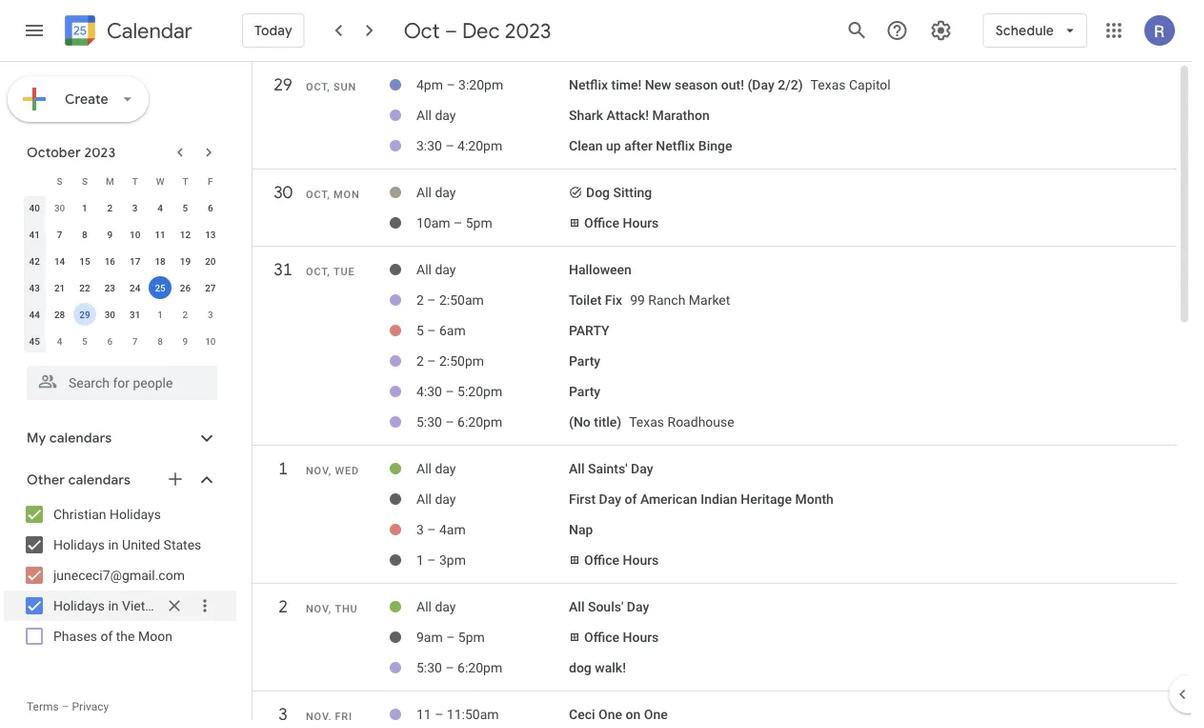 Task type: describe. For each thing, give the bounding box(es) containing it.
– for 2 – 2:50am cell
[[427, 292, 436, 308]]

0 horizontal spatial 8
[[82, 229, 88, 240]]

99
[[630, 292, 645, 308]]

terms – privacy
[[27, 701, 109, 714]]

2 – 2:50pm cell
[[417, 346, 569, 377]]

15
[[79, 256, 90, 267]]

november 2 element
[[174, 303, 197, 326]]

holidays in vietnam
[[53, 598, 172, 614]]

toilet fix button
[[569, 292, 623, 308]]

23
[[105, 282, 115, 294]]

other calendars button
[[4, 465, 236, 496]]

toilet fix 99 ranch market
[[569, 292, 731, 308]]

14 element
[[48, 250, 71, 273]]

25, today element
[[149, 277, 172, 299]]

2:50pm
[[440, 354, 484, 369]]

heritage
[[741, 492, 792, 507]]

all day cell for 1
[[417, 454, 569, 484]]

thu
[[335, 604, 358, 615]]

17 element
[[124, 250, 147, 273]]

0 horizontal spatial 3
[[132, 202, 138, 214]]

(day
[[748, 77, 775, 93]]

office hours button for 30
[[584, 215, 659, 231]]

, for 1
[[329, 465, 332, 477]]

calendars for my calendars
[[49, 430, 112, 447]]

create
[[65, 91, 109, 108]]

row containing 45
[[22, 328, 223, 355]]

2 for november 2 element
[[183, 309, 188, 320]]

office for 2
[[584, 630, 620, 646]]

28 element
[[48, 303, 71, 326]]

november 10 element
[[199, 330, 222, 353]]

cell for 2 – 2:50am
[[569, 285, 1168, 316]]

10 for 10 'element'
[[130, 229, 141, 240]]

all day for 1
[[417, 461, 456, 477]]

clean up after netflix binge button
[[569, 138, 733, 154]]

1 t from the left
[[132, 175, 138, 187]]

45
[[29, 336, 40, 347]]

vietnam
[[122, 598, 172, 614]]

40
[[29, 202, 40, 214]]

office for 30
[[584, 215, 620, 231]]

1 row group
[[253, 452, 1178, 584]]

november 3 element
[[199, 303, 222, 326]]

ranch
[[649, 292, 686, 308]]

office hours for 30
[[584, 215, 659, 231]]

21
[[54, 282, 65, 294]]

13 element
[[199, 223, 222, 246]]

dog sitting button
[[586, 185, 652, 200]]

oct for oct – dec 2023
[[404, 17, 440, 44]]

november 1 element
[[149, 303, 172, 326]]

time!
[[612, 77, 642, 93]]

3:30
[[417, 138, 442, 154]]

28
[[54, 309, 65, 320]]

5 for 5 – 6am
[[417, 323, 424, 339]]

all souls' day
[[569, 600, 650, 615]]

w
[[156, 175, 164, 187]]

31 for 31 link
[[273, 259, 292, 281]]

calendar heading
[[103, 18, 192, 44]]

11 element
[[149, 223, 172, 246]]

5pm for 30
[[466, 215, 493, 231]]

5 for 'november 5' element
[[82, 336, 88, 347]]

indian
[[701, 492, 738, 507]]

30 row group
[[253, 175, 1178, 247]]

title)
[[594, 415, 622, 430]]

holidays for vietnam
[[53, 598, 105, 614]]

in for united
[[108, 537, 119, 553]]

nap
[[569, 522, 593, 538]]

office hours button for 2
[[584, 630, 659, 646]]

12
[[180, 229, 191, 240]]

all for all day cell in the 30 row
[[417, 185, 432, 200]]

2 – 2:50pm
[[417, 354, 484, 369]]

market
[[689, 292, 731, 308]]

junececi7@gmail.com
[[53, 568, 185, 584]]

hours for 2
[[623, 630, 659, 646]]

– for '9am – 5pm' cell
[[446, 630, 455, 646]]

– for 3:30 – 4:20pm cell
[[446, 138, 454, 154]]

phases of the moon
[[53, 629, 172, 645]]

dog walk!
[[569, 661, 626, 676]]

row containing 44
[[22, 301, 223, 328]]

all for all saints' day button
[[569, 461, 585, 477]]

– for 1st 5:30 – 6:20pm cell from the bottom
[[446, 661, 454, 676]]

terms link
[[27, 701, 59, 714]]

23 element
[[99, 277, 121, 299]]

9am – 5pm cell
[[417, 623, 569, 653]]

hours inside 1 "row group"
[[623, 553, 659, 569]]

dog walk! button
[[569, 661, 626, 676]]

1 link
[[266, 452, 300, 486]]

first day of american indian heritage month
[[569, 492, 834, 507]]

clean up after netflix binge
[[569, 138, 733, 154]]

party button for 2 – 2:50pm
[[569, 354, 601, 369]]

5pm for 2
[[458, 630, 485, 646]]

month
[[796, 492, 834, 507]]

all day for 2
[[417, 600, 456, 615]]

2 row
[[253, 590, 1178, 634]]

day for 30
[[435, 185, 456, 200]]

31 element
[[124, 303, 147, 326]]

settings menu image
[[930, 19, 953, 42]]

17
[[130, 256, 141, 267]]

– for 10am – 5pm cell
[[454, 215, 463, 231]]

united
[[122, 537, 160, 553]]

30 row
[[253, 175, 1178, 219]]

2 down m
[[107, 202, 113, 214]]

1 5:30 – 6:20pm cell from the top
[[417, 407, 569, 438]]

42
[[29, 256, 40, 267]]

today
[[255, 22, 292, 39]]

toilet
[[569, 292, 602, 308]]

– left the dec
[[445, 17, 458, 44]]

oct for oct , tue
[[306, 266, 327, 278]]

5 all day from the top
[[417, 492, 456, 507]]

day for 1
[[435, 461, 456, 477]]

4pm
[[417, 77, 443, 93]]

2 link
[[266, 590, 300, 625]]

24
[[130, 282, 141, 294]]

5:30 – 6:20pm inside 2 row group
[[417, 661, 503, 676]]

5:20pm
[[458, 384, 503, 400]]

other calendars list
[[4, 500, 236, 652]]

day for 2
[[435, 600, 456, 615]]

3 for 3 – 4am
[[417, 522, 424, 538]]

1 vertical spatial 4
[[57, 336, 62, 347]]

my calendars button
[[4, 423, 236, 454]]

my calendars
[[27, 430, 112, 447]]

all for the all souls' day button
[[569, 600, 585, 615]]

30 for 30 link
[[273, 182, 292, 204]]

calendar element
[[61, 11, 192, 53]]

6am
[[440, 323, 466, 339]]

nov , wed
[[306, 465, 359, 477]]

5 – 6am
[[417, 323, 466, 339]]

2 s from the left
[[82, 175, 88, 187]]

texas inside 29 row
[[811, 77, 846, 93]]

1 – 3pm
[[417, 553, 466, 569]]

4am
[[440, 522, 466, 538]]

office hours for 2
[[584, 630, 659, 646]]

all day cell for 30
[[417, 177, 569, 208]]

dog sitting cell
[[569, 177, 1168, 208]]

, for 30
[[327, 189, 330, 201]]

– for 4pm – 3:20pm cell
[[447, 77, 455, 93]]

day inside 29 "row group"
[[435, 108, 456, 123]]

9am – 5pm
[[417, 630, 485, 646]]

tue
[[334, 266, 355, 278]]

1 vertical spatial day
[[599, 492, 622, 507]]

attack!
[[607, 108, 649, 123]]

1 vertical spatial 7
[[132, 336, 138, 347]]

22 element
[[73, 277, 96, 299]]

day for 31
[[435, 262, 456, 278]]

41
[[29, 229, 40, 240]]

shark
[[569, 108, 604, 123]]

2 for 2 – 2:50am
[[417, 292, 424, 308]]

0 vertical spatial 6
[[208, 202, 213, 214]]

2 – 2:50am cell
[[417, 285, 569, 316]]

christian holidays
[[53, 507, 161, 523]]

9am
[[417, 630, 443, 646]]

2 for 2 link
[[278, 596, 287, 618]]

dog
[[569, 661, 592, 676]]

19
[[180, 256, 191, 267]]

november 9 element
[[174, 330, 197, 353]]

shark attack! marathon button
[[569, 108, 710, 123]]

1 row
[[253, 452, 1178, 496]]

all for all day cell within 2 row
[[417, 600, 432, 615]]

9 inside november 9 element
[[183, 336, 188, 347]]

29 element
[[73, 303, 96, 326]]

grid containing 29
[[253, 62, 1178, 722]]

4:30
[[417, 384, 442, 400]]

calendars for other calendars
[[68, 472, 131, 489]]

office hours button inside 1 "row group"
[[584, 553, 659, 569]]

all day cell for 2
[[417, 592, 569, 623]]

(no
[[569, 415, 591, 430]]

4:30 – 5:20pm cell
[[417, 377, 569, 407]]

19 element
[[174, 250, 197, 273]]

1 for november 1 element
[[158, 309, 163, 320]]

oct for oct , sun
[[306, 81, 327, 93]]

nov for 1
[[306, 465, 329, 477]]

22
[[79, 282, 90, 294]]

row containing s
[[22, 168, 223, 195]]

october
[[27, 144, 81, 161]]

wed
[[335, 465, 359, 477]]

netflix time! new season out! (day 2/2) texas capitol
[[569, 77, 891, 93]]

oct for oct , mon
[[306, 189, 327, 201]]

18 element
[[149, 250, 172, 273]]

5 all day cell from the top
[[417, 484, 569, 515]]

sun
[[334, 81, 357, 93]]

10am – 5pm cell
[[417, 208, 569, 238]]

party button
[[569, 323, 610, 339]]

4:30 – 5:20pm
[[417, 384, 503, 400]]

6:20pm inside 2 row group
[[458, 661, 503, 676]]



Task type: locate. For each thing, give the bounding box(es) containing it.
1 vertical spatial 8
[[158, 336, 163, 347]]

oct up 4pm
[[404, 17, 440, 44]]

9 left 10 'element'
[[107, 229, 113, 240]]

marathon
[[653, 108, 710, 123]]

phases
[[53, 629, 97, 645]]

oct , tue
[[306, 266, 355, 278]]

, left the sun in the left top of the page
[[327, 81, 330, 93]]

all inside 29 "row group"
[[417, 108, 432, 123]]

nov
[[306, 465, 329, 477], [306, 604, 329, 615]]

office down souls'
[[584, 630, 620, 646]]

1 all day from the top
[[417, 108, 456, 123]]

30 for 'september 30' element in the top of the page
[[54, 202, 65, 214]]

2 vertical spatial day
[[627, 600, 650, 615]]

2 for 2 – 2:50pm
[[417, 354, 424, 369]]

29 cell
[[72, 301, 97, 328]]

31 right the 30 element
[[130, 309, 141, 320]]

1 horizontal spatial 29
[[273, 74, 292, 96]]

in for vietnam
[[108, 598, 119, 614]]

0 vertical spatial calendars
[[49, 430, 112, 447]]

after
[[625, 138, 653, 154]]

12 element
[[174, 223, 197, 246]]

– inside 3:30 – 4:20pm cell
[[446, 138, 454, 154]]

2 left november 3 element
[[183, 309, 188, 320]]

all day cell down 3:30 – 4:20pm cell
[[417, 177, 569, 208]]

row
[[22, 168, 223, 195], [22, 195, 223, 221], [22, 221, 223, 248], [22, 248, 223, 275], [22, 275, 223, 301], [22, 301, 223, 328], [22, 328, 223, 355], [253, 698, 1178, 722]]

1 office hours cell from the top
[[569, 208, 1168, 238]]

row containing 43
[[22, 275, 223, 301]]

2 6:20pm from the top
[[458, 661, 503, 676]]

office inside 2 row group
[[584, 630, 620, 646]]

3 office hours from the top
[[584, 630, 659, 646]]

– inside the 1 – 3pm cell
[[427, 553, 436, 569]]

day for 1
[[631, 461, 654, 477]]

party button up the (no
[[569, 384, 601, 400]]

0 vertical spatial 2023
[[505, 17, 552, 44]]

5pm
[[466, 215, 493, 231], [458, 630, 485, 646]]

day inside 2 row
[[627, 600, 650, 615]]

f
[[208, 175, 213, 187]]

– for 3 – 4am cell
[[427, 522, 436, 538]]

0 horizontal spatial 7
[[57, 229, 62, 240]]

2023 up m
[[84, 144, 116, 161]]

1 vertical spatial 9
[[183, 336, 188, 347]]

day right souls'
[[627, 600, 650, 615]]

1 – 3pm cell
[[417, 545, 569, 576]]

0 vertical spatial of
[[625, 492, 637, 507]]

0 vertical spatial office
[[584, 215, 620, 231]]

2 horizontal spatial 5
[[417, 323, 424, 339]]

4 all day from the top
[[417, 461, 456, 477]]

10 inside 'element'
[[130, 229, 141, 240]]

2023 right the dec
[[505, 17, 552, 44]]

15 element
[[73, 250, 96, 273]]

5:30 – 6:20pm cell down 5:20pm
[[417, 407, 569, 438]]

1 vertical spatial 29
[[79, 309, 90, 320]]

1 left 3pm
[[417, 553, 424, 569]]

Search for people text field
[[38, 366, 206, 400]]

texas right 2/2) at the top right of page
[[811, 77, 846, 93]]

4pm – 3:20pm cell
[[417, 70, 569, 100]]

2 inside row
[[278, 596, 287, 618]]

24 element
[[124, 277, 147, 299]]

all saints' day button
[[569, 461, 654, 477]]

(no title) texas roadhouse
[[569, 415, 735, 430]]

0 vertical spatial 5:30 – 6:20pm cell
[[417, 407, 569, 438]]

0 vertical spatial office hours
[[584, 215, 659, 231]]

day right first
[[599, 492, 622, 507]]

30 link
[[266, 175, 300, 210]]

all inside 30 row
[[417, 185, 432, 200]]

hours for 30
[[623, 215, 659, 231]]

calendars inside 'dropdown button'
[[68, 472, 131, 489]]

1 vertical spatial office hours cell
[[569, 545, 1168, 576]]

4 all day cell from the top
[[417, 454, 569, 484]]

10 for november 10 element
[[205, 336, 216, 347]]

– left the 2:50am
[[427, 292, 436, 308]]

0 vertical spatial texas
[[811, 77, 846, 93]]

– inside 2 – 2:50pm cell
[[427, 354, 436, 369]]

of down all saints' day button
[[625, 492, 637, 507]]

5 right 'november 4' element
[[82, 336, 88, 347]]

3 – 4am cell
[[417, 515, 569, 545]]

20
[[205, 256, 216, 267]]

all
[[417, 108, 432, 123], [417, 185, 432, 200], [417, 262, 432, 278], [417, 461, 432, 477], [569, 461, 585, 477], [417, 492, 432, 507], [417, 600, 432, 615], [569, 600, 585, 615]]

6:20pm inside '31' row group
[[458, 415, 503, 430]]

november 5 element
[[73, 330, 96, 353]]

0 vertical spatial 4
[[158, 202, 163, 214]]

3 office hours button from the top
[[584, 630, 659, 646]]

29
[[273, 74, 292, 96], [79, 309, 90, 320]]

1 vertical spatial netflix
[[656, 138, 695, 154]]

6 down f
[[208, 202, 213, 214]]

the
[[116, 629, 135, 645]]

31 left the oct , tue
[[273, 259, 292, 281]]

oct inside 30 row
[[306, 189, 327, 201]]

3:30 – 4:20pm cell
[[417, 131, 569, 161]]

moon
[[138, 629, 172, 645]]

1 office from the top
[[584, 215, 620, 231]]

holidays in vietnam list item
[[4, 591, 236, 622]]

oct left mon
[[306, 189, 327, 201]]

1 vertical spatial of
[[101, 629, 113, 645]]

cell for 5:30 – 6:20pm
[[569, 407, 1168, 438]]

add other calendars image
[[166, 470, 185, 489]]

3 inside cell
[[417, 522, 424, 538]]

create button
[[8, 76, 149, 122]]

1 5:30 – 6:20pm from the top
[[417, 415, 503, 430]]

6 all day cell from the top
[[417, 592, 569, 623]]

all day inside the 31 row
[[417, 262, 456, 278]]

sitting
[[614, 185, 652, 200]]

2023
[[505, 17, 552, 44], [84, 144, 116, 161]]

11
[[155, 229, 166, 240]]

2 t from the left
[[182, 175, 188, 187]]

7 right november 6 "element"
[[132, 336, 138, 347]]

2 5:30 – 6:20pm from the top
[[417, 661, 503, 676]]

(no title) button
[[569, 415, 622, 430]]

1 horizontal spatial 5
[[183, 202, 188, 214]]

10 left 11
[[130, 229, 141, 240]]

0 vertical spatial 3
[[132, 202, 138, 214]]

t right m
[[132, 175, 138, 187]]

1 vertical spatial in
[[108, 598, 119, 614]]

texas inside '31' row group
[[629, 415, 665, 430]]

– right the 10am
[[454, 215, 463, 231]]

1 horizontal spatial 10
[[205, 336, 216, 347]]

office hours up all souls' day
[[584, 553, 659, 569]]

october 2023
[[27, 144, 116, 161]]

43
[[29, 282, 40, 294]]

30 inside row
[[273, 182, 292, 204]]

29 row group
[[253, 68, 1178, 170]]

, left the tue
[[327, 266, 330, 278]]

nov left wed
[[306, 465, 329, 477]]

oct inside 29 row
[[306, 81, 327, 93]]

oct
[[404, 17, 440, 44], [306, 81, 327, 93], [306, 189, 327, 201], [306, 266, 327, 278]]

dog
[[586, 185, 610, 200]]

8 right november 7 element
[[158, 336, 163, 347]]

, inside the 31 row
[[327, 266, 330, 278]]

2:50am
[[440, 292, 484, 308]]

netflix down marathon
[[656, 138, 695, 154]]

5:30 – 6:20pm
[[417, 415, 503, 430], [417, 661, 503, 676]]

1 6:20pm from the top
[[458, 415, 503, 430]]

oct left the tue
[[306, 266, 327, 278]]

day
[[435, 108, 456, 123], [435, 185, 456, 200], [435, 262, 456, 278], [435, 461, 456, 477], [435, 492, 456, 507], [435, 600, 456, 615]]

29 for 29 element
[[79, 309, 90, 320]]

5 up 12 'element'
[[183, 202, 188, 214]]

2 vertical spatial holidays
[[53, 598, 105, 614]]

1 horizontal spatial 7
[[132, 336, 138, 347]]

26 element
[[174, 277, 197, 299]]

– down 4:30 – 5:20pm
[[446, 415, 454, 430]]

office down dog on the top
[[584, 215, 620, 231]]

november 6 element
[[99, 330, 121, 353]]

row containing 42
[[22, 248, 223, 275]]

party down party button
[[569, 354, 601, 369]]

october 2023 grid
[[18, 168, 223, 355]]

2 office hours button from the top
[[584, 553, 659, 569]]

0 horizontal spatial netflix
[[569, 77, 608, 93]]

halloween
[[569, 262, 632, 278]]

, inside 30 row
[[327, 189, 330, 201]]

3pm
[[440, 553, 466, 569]]

september 30 element
[[48, 196, 71, 219]]

office hours inside 30 row group
[[584, 215, 659, 231]]

1 vertical spatial party
[[569, 384, 601, 400]]

dog sitting
[[586, 185, 652, 200]]

5pm inside 30 row group
[[466, 215, 493, 231]]

0 vertical spatial in
[[108, 537, 119, 553]]

row group inside october 2023 grid
[[22, 195, 223, 355]]

of inside other calendars list
[[101, 629, 113, 645]]

privacy
[[72, 701, 109, 714]]

party for 2 – 2:50pm
[[569, 354, 601, 369]]

– inside 4pm – 3:20pm cell
[[447, 77, 455, 93]]

0 vertical spatial 5:30 – 6:20pm
[[417, 415, 503, 430]]

31 row
[[253, 253, 1178, 297]]

christian
[[53, 507, 106, 523]]

1 5:30 from the top
[[417, 415, 442, 430]]

0 horizontal spatial 10
[[130, 229, 141, 240]]

office hours button down dog sitting button
[[584, 215, 659, 231]]

1 vertical spatial office hours button
[[584, 553, 659, 569]]

all day cell inside the 31 row
[[417, 255, 569, 285]]

2 vertical spatial office hours cell
[[569, 623, 1168, 653]]

30 left oct , mon
[[273, 182, 292, 204]]

– inside 4:30 – 5:20pm cell
[[446, 384, 454, 400]]

3 right november 2 element
[[208, 309, 213, 320]]

all day for 31
[[417, 262, 456, 278]]

9 right november 8 element in the top of the page
[[183, 336, 188, 347]]

1 all day cell from the top
[[417, 100, 569, 131]]

oct – dec 2023
[[404, 17, 552, 44]]

all saints' day
[[569, 461, 654, 477]]

5:30 – 6:20pm inside '31' row group
[[417, 415, 503, 430]]

grid
[[253, 62, 1178, 722]]

– right 4pm
[[447, 77, 455, 93]]

3 all day cell from the top
[[417, 255, 569, 285]]

, inside 2 row
[[329, 604, 332, 615]]

0 vertical spatial 5:30
[[417, 415, 442, 430]]

cell
[[569, 70, 1168, 100], [569, 285, 1168, 316], [569, 407, 1168, 438], [417, 700, 569, 722]]

0 vertical spatial party button
[[569, 354, 601, 369]]

1 vertical spatial holidays
[[53, 537, 105, 553]]

3 up 10 'element'
[[132, 202, 138, 214]]

– for second 5:30 – 6:20pm cell from the bottom
[[446, 415, 454, 430]]

5pm inside 2 row group
[[458, 630, 485, 646]]

0 horizontal spatial 9
[[107, 229, 113, 240]]

2 horizontal spatial 30
[[273, 182, 292, 204]]

2 row group
[[253, 590, 1178, 692]]

6:20pm down 5:20pm
[[458, 415, 503, 430]]

4 up 11 element
[[158, 202, 163, 214]]

day inside the 31 row
[[435, 262, 456, 278]]

30 for the 30 element
[[105, 309, 115, 320]]

16
[[105, 256, 115, 267]]

holidays up phases
[[53, 598, 105, 614]]

nov , thu
[[306, 604, 358, 615]]

mon
[[334, 189, 360, 201]]

2 horizontal spatial 3
[[417, 522, 424, 538]]

november 8 element
[[149, 330, 172, 353]]

netflix time! new season out! (day 2/2) button
[[569, 77, 803, 93]]

1 vertical spatial 5:30 – 6:20pm cell
[[417, 653, 569, 684]]

– inside 2 – 2:50am cell
[[427, 292, 436, 308]]

, left wed
[[329, 465, 332, 477]]

7
[[57, 229, 62, 240], [132, 336, 138, 347]]

party
[[569, 354, 601, 369], [569, 384, 601, 400]]

1 vertical spatial calendars
[[68, 472, 131, 489]]

cell for 4pm – 3:20pm
[[569, 70, 1168, 100]]

cell containing netflix time! new season out! (day 2/2)
[[569, 70, 1168, 100]]

2 day from the top
[[435, 185, 456, 200]]

row containing 41
[[22, 221, 223, 248]]

30 right 29 element
[[105, 309, 115, 320]]

0 vertical spatial 31
[[273, 259, 292, 281]]

4pm – 3:20pm
[[417, 77, 504, 93]]

0 vertical spatial 6:20pm
[[458, 415, 503, 430]]

today button
[[242, 8, 305, 53]]

0 horizontal spatial of
[[101, 629, 113, 645]]

day inside 1 row
[[631, 461, 654, 477]]

None search field
[[0, 359, 236, 400]]

2 party from the top
[[569, 384, 601, 400]]

office hours button up walk!
[[584, 630, 659, 646]]

3 office from the top
[[584, 630, 620, 646]]

row group containing 40
[[22, 195, 223, 355]]

texas right title)
[[629, 415, 665, 430]]

fix
[[605, 292, 623, 308]]

1 vertical spatial nov
[[306, 604, 329, 615]]

2 office from the top
[[584, 553, 620, 569]]

10 element
[[124, 223, 147, 246]]

31 link
[[266, 253, 300, 287]]

0 vertical spatial party
[[569, 354, 601, 369]]

hours inside 30 row group
[[623, 215, 659, 231]]

in
[[108, 537, 119, 553], [108, 598, 119, 614]]

– right 9am
[[446, 630, 455, 646]]

all day cell inside 1 row
[[417, 454, 569, 484]]

all for 1st all day cell from the top
[[417, 108, 432, 123]]

november 7 element
[[124, 330, 147, 353]]

2 nov from the top
[[306, 604, 329, 615]]

office hours up walk!
[[584, 630, 659, 646]]

6:20pm down '9am – 5pm' cell
[[458, 661, 503, 676]]

25 cell
[[148, 275, 173, 301]]

1 horizontal spatial 30
[[105, 309, 115, 320]]

5:30 down 9am
[[417, 661, 442, 676]]

cell containing (no title)
[[569, 407, 1168, 438]]

18
[[155, 256, 166, 267]]

1 horizontal spatial s
[[82, 175, 88, 187]]

2 hours from the top
[[623, 553, 659, 569]]

office hours cell for 30
[[569, 208, 1168, 238]]

29 left oct , sun
[[273, 74, 292, 96]]

0 horizontal spatial 2023
[[84, 144, 116, 161]]

all day cell for 31
[[417, 255, 569, 285]]

all day inside 30 row
[[417, 185, 456, 200]]

30 element
[[99, 303, 121, 326]]

2 left nov , thu
[[278, 596, 287, 618]]

party up the (no
[[569, 384, 601, 400]]

calendars up christian holidays
[[68, 472, 131, 489]]

29 inside 29 link
[[273, 74, 292, 96]]

oct inside the 31 row
[[306, 266, 327, 278]]

all day cell down 3:20pm
[[417, 100, 569, 131]]

3:30 – 4:20pm
[[417, 138, 503, 154]]

1 for 1 – 3pm
[[417, 553, 424, 569]]

– inside 3 – 4am cell
[[427, 522, 436, 538]]

season
[[675, 77, 718, 93]]

1 s from the left
[[57, 175, 63, 187]]

5:30 – 6:20pm down 4:30 – 5:20pm
[[417, 415, 503, 430]]

all day cell up 4am
[[417, 484, 569, 515]]

holidays
[[110, 507, 161, 523], [53, 537, 105, 553], [53, 598, 105, 614]]

3 – 4am
[[417, 522, 466, 538]]

– inside 5 – 6am cell
[[427, 323, 436, 339]]

27
[[205, 282, 216, 294]]

10am
[[417, 215, 451, 231]]

oct left the sun in the left top of the page
[[306, 81, 327, 93]]

all for all day cell in the the 31 row
[[417, 262, 432, 278]]

in inside list item
[[108, 598, 119, 614]]

20 element
[[199, 250, 222, 273]]

6 day from the top
[[435, 600, 456, 615]]

office hours button up all souls' day
[[584, 553, 659, 569]]

1 horizontal spatial texas
[[811, 77, 846, 93]]

31 inside row
[[273, 259, 292, 281]]

all day cell
[[417, 100, 569, 131], [417, 177, 569, 208], [417, 255, 569, 285], [417, 454, 569, 484], [417, 484, 569, 515], [417, 592, 569, 623]]

1 horizontal spatial 4
[[158, 202, 163, 214]]

netflix inside 29 row
[[569, 77, 608, 93]]

3:20pm
[[459, 77, 504, 93]]

1
[[82, 202, 88, 214], [158, 309, 163, 320], [278, 458, 287, 480], [417, 553, 424, 569]]

2 vertical spatial office hours
[[584, 630, 659, 646]]

office
[[584, 215, 620, 231], [584, 553, 620, 569], [584, 630, 620, 646]]

3 for november 3 element
[[208, 309, 213, 320]]

0 horizontal spatial 4
[[57, 336, 62, 347]]

0 horizontal spatial 6
[[107, 336, 113, 347]]

10 right november 9 element
[[205, 336, 216, 347]]

0 vertical spatial netflix
[[569, 77, 608, 93]]

1 office hours from the top
[[584, 215, 659, 231]]

5:30
[[417, 415, 442, 430], [417, 661, 442, 676]]

1 vertical spatial 5pm
[[458, 630, 485, 646]]

2 5:30 – 6:20pm cell from the top
[[417, 653, 569, 684]]

holidays for united
[[53, 537, 105, 553]]

day inside 1 row
[[435, 461, 456, 477]]

29 for 29 link on the left
[[273, 74, 292, 96]]

office down 'nap'
[[584, 553, 620, 569]]

all day inside 29 "row group"
[[417, 108, 456, 123]]

31 inside row
[[130, 309, 141, 320]]

party button
[[569, 354, 601, 369], [569, 384, 601, 400]]

schedule button
[[984, 8, 1088, 53]]

all for all day cell in the 1 row
[[417, 461, 432, 477]]

hours
[[623, 215, 659, 231], [623, 553, 659, 569], [623, 630, 659, 646]]

– left 6am
[[427, 323, 436, 339]]

nov inside 1 row
[[306, 465, 329, 477]]

office hours cell for 2
[[569, 623, 1168, 653]]

8 up 15 "element"
[[82, 229, 88, 240]]

nap button
[[569, 522, 593, 538]]

1 vertical spatial 5:30
[[417, 661, 442, 676]]

, left mon
[[327, 189, 330, 201]]

3
[[132, 202, 138, 214], [208, 309, 213, 320], [417, 522, 424, 538]]

0 vertical spatial 7
[[57, 229, 62, 240]]

office hours
[[584, 215, 659, 231], [584, 553, 659, 569], [584, 630, 659, 646]]

, for 31
[[327, 266, 330, 278]]

31 for 31 element
[[130, 309, 141, 320]]

oct , mon
[[306, 189, 360, 201]]

2/2)
[[778, 77, 803, 93]]

1 nov from the top
[[306, 465, 329, 477]]

6 inside "element"
[[107, 336, 113, 347]]

holidays up 'united' at the bottom of the page
[[110, 507, 161, 523]]

31
[[273, 259, 292, 281], [130, 309, 141, 320]]

27 element
[[199, 277, 222, 299]]

29 link
[[266, 68, 300, 102]]

1 party from the top
[[569, 354, 601, 369]]

1 horizontal spatial 2023
[[505, 17, 552, 44]]

1 day from the top
[[435, 108, 456, 123]]

5:30 inside '31' row group
[[417, 415, 442, 430]]

5 inside cell
[[417, 323, 424, 339]]

, for 29
[[327, 81, 330, 93]]

5:30 inside 2 row group
[[417, 661, 442, 676]]

, inside 1 row
[[329, 465, 332, 477]]

3 all day from the top
[[417, 262, 456, 278]]

1 vertical spatial 6
[[107, 336, 113, 347]]

1 in from the top
[[108, 537, 119, 553]]

0 vertical spatial 9
[[107, 229, 113, 240]]

2 party button from the top
[[569, 384, 601, 400]]

hours up walk!
[[623, 630, 659, 646]]

1 left nov , wed
[[278, 458, 287, 480]]

5 – 6am cell
[[417, 316, 569, 346]]

all day inside 2 row
[[417, 600, 456, 615]]

29 right 28 element on the left top of page
[[79, 309, 90, 320]]

– right 3:30
[[446, 138, 454, 154]]

all day inside 1 row
[[417, 461, 456, 477]]

5:30 – 6:20pm cell down 9am – 5pm
[[417, 653, 569, 684]]

all day cell inside 30 row
[[417, 177, 569, 208]]

0 vertical spatial day
[[631, 461, 654, 477]]

2 up 4:30
[[417, 354, 424, 369]]

calendars inside "dropdown button"
[[49, 430, 112, 447]]

7 right 41
[[57, 229, 62, 240]]

netflix up shark
[[569, 77, 608, 93]]

1 for 1 link
[[278, 458, 287, 480]]

1 horizontal spatial 3
[[208, 309, 213, 320]]

office hours cell
[[569, 208, 1168, 238], [569, 545, 1168, 576], [569, 623, 1168, 653]]

– for 2 – 2:50pm cell on the left
[[427, 354, 436, 369]]

0 vertical spatial hours
[[623, 215, 659, 231]]

0 vertical spatial office hours cell
[[569, 208, 1168, 238]]

1 vertical spatial office hours
[[584, 553, 659, 569]]

5:30 – 6:20pm cell
[[417, 407, 569, 438], [417, 653, 569, 684]]

all day cell up 3 – 4am cell
[[417, 454, 569, 484]]

1 horizontal spatial 6
[[208, 202, 213, 214]]

day right saints'
[[631, 461, 654, 477]]

all for 2nd all day cell from the bottom
[[417, 492, 432, 507]]

day inside 2 row
[[435, 600, 456, 615]]

souls'
[[588, 600, 624, 615]]

2 all day cell from the top
[[417, 177, 569, 208]]

november 4 element
[[48, 330, 71, 353]]

main drawer image
[[23, 19, 46, 42]]

nov for 2
[[306, 604, 329, 615]]

shark attack! marathon
[[569, 108, 710, 123]]

party for 4:30 – 5:20pm
[[569, 384, 601, 400]]

holidays down the christian
[[53, 537, 105, 553]]

capitol
[[850, 77, 891, 93]]

30 right 40
[[54, 202, 65, 214]]

t right w on the top
[[182, 175, 188, 187]]

2 office hours cell from the top
[[569, 545, 1168, 576]]

office inside 1 "row group"
[[584, 553, 620, 569]]

1 party button from the top
[[569, 354, 601, 369]]

– right "terms"
[[62, 701, 69, 714]]

day inside 30 row
[[435, 185, 456, 200]]

hours down sitting
[[623, 215, 659, 231]]

44
[[29, 309, 40, 320]]

31 row group
[[253, 253, 1178, 446]]

1 horizontal spatial t
[[182, 175, 188, 187]]

s left m
[[82, 175, 88, 187]]

office hours inside 1 "row group"
[[584, 553, 659, 569]]

2 vertical spatial office hours button
[[584, 630, 659, 646]]

4 day from the top
[[435, 461, 456, 477]]

0 horizontal spatial 31
[[130, 309, 141, 320]]

s up 'september 30' element in the top of the page
[[57, 175, 63, 187]]

1 vertical spatial hours
[[623, 553, 659, 569]]

0 vertical spatial 5pm
[[466, 215, 493, 231]]

5:30 down 4:30
[[417, 415, 442, 430]]

4 left 'november 5' element
[[57, 336, 62, 347]]

5 day from the top
[[435, 492, 456, 507]]

1 right 'september 30' element in the top of the page
[[82, 202, 88, 214]]

all day cell inside 2 row
[[417, 592, 569, 623]]

0 vertical spatial 10
[[130, 229, 141, 240]]

office inside 30 row group
[[584, 215, 620, 231]]

office hours button inside 2 row group
[[584, 630, 659, 646]]

m
[[106, 175, 114, 187]]

1 vertical spatial 5:30 – 6:20pm
[[417, 661, 503, 676]]

5
[[183, 202, 188, 214], [417, 323, 424, 339], [82, 336, 88, 347]]

– for 5 – 6am cell in the top of the page
[[427, 323, 436, 339]]

0 horizontal spatial texas
[[629, 415, 665, 430]]

– for 4:30 – 5:20pm cell
[[446, 384, 454, 400]]

1 vertical spatial 31
[[130, 309, 141, 320]]

all day for 30
[[417, 185, 456, 200]]

1 vertical spatial office
[[584, 553, 620, 569]]

holidays inside list item
[[53, 598, 105, 614]]

3 hours from the top
[[623, 630, 659, 646]]

6 right 'november 5' element
[[107, 336, 113, 347]]

1 horizontal spatial netflix
[[656, 138, 695, 154]]

4:20pm
[[458, 138, 503, 154]]

nov inside 2 row
[[306, 604, 329, 615]]

row group
[[22, 195, 223, 355]]

0 vertical spatial 29
[[273, 74, 292, 96]]

2 vertical spatial 3
[[417, 522, 424, 538]]

, for 2
[[329, 604, 332, 615]]

– inside '9am – 5pm' cell
[[446, 630, 455, 646]]

row containing 40
[[22, 195, 223, 221]]

1 vertical spatial 3
[[208, 309, 213, 320]]

office hours inside 2 row group
[[584, 630, 659, 646]]

0 horizontal spatial 29
[[79, 309, 90, 320]]

hours inside 2 row group
[[623, 630, 659, 646]]

all day cell down the 1 – 3pm cell
[[417, 592, 569, 623]]

25
[[155, 282, 166, 294]]

nov left thu
[[306, 604, 329, 615]]

party button for 4:30 – 5:20pm
[[569, 384, 601, 400]]

2 all day from the top
[[417, 185, 456, 200]]

0 vertical spatial 8
[[82, 229, 88, 240]]

5pm right 9am
[[458, 630, 485, 646]]

16 element
[[99, 250, 121, 273]]

3 office hours cell from the top
[[569, 623, 1168, 653]]

2 5:30 from the top
[[417, 661, 442, 676]]

all day cell up the 2:50am
[[417, 255, 569, 285]]

21 element
[[48, 277, 71, 299]]

first
[[569, 492, 596, 507]]

29 row
[[253, 68, 1178, 112]]

1 vertical spatial texas
[[629, 415, 665, 430]]

all inside the 31 row
[[417, 262, 432, 278]]

1 vertical spatial 6:20pm
[[458, 661, 503, 676]]

2 in from the top
[[108, 598, 119, 614]]

2 up the 5 – 6am
[[417, 292, 424, 308]]

hours up all souls' day
[[623, 553, 659, 569]]

1 inside cell
[[417, 553, 424, 569]]

day for 2
[[627, 600, 650, 615]]

office hours down dog sitting button
[[584, 215, 659, 231]]

2 – 2:50am
[[417, 292, 484, 308]]

2 vertical spatial hours
[[623, 630, 659, 646]]

0 horizontal spatial 30
[[54, 202, 65, 214]]

2 office hours from the top
[[584, 553, 659, 569]]

1 vertical spatial 10
[[205, 336, 216, 347]]

0 horizontal spatial 5
[[82, 336, 88, 347]]

6 all day from the top
[[417, 600, 456, 615]]

party button down party button
[[569, 354, 601, 369]]

3 day from the top
[[435, 262, 456, 278]]

1 horizontal spatial 31
[[273, 259, 292, 281]]

cell containing toilet fix
[[569, 285, 1168, 316]]

0 vertical spatial holidays
[[110, 507, 161, 523]]

– left 4am
[[427, 522, 436, 538]]

1 horizontal spatial 9
[[183, 336, 188, 347]]

1 hours from the top
[[623, 215, 659, 231]]

1 vertical spatial 2023
[[84, 144, 116, 161]]

29 inside 29 element
[[79, 309, 90, 320]]

of inside 1 "row group"
[[625, 492, 637, 507]]

0 vertical spatial nov
[[306, 465, 329, 477]]

office hours button inside 30 row group
[[584, 215, 659, 231]]

0 horizontal spatial t
[[132, 175, 138, 187]]

5:30 – 6:20pm down 9am – 5pm
[[417, 661, 503, 676]]

, left thu
[[329, 604, 332, 615]]

– for the 1 – 3pm cell
[[427, 553, 436, 569]]

, inside 29 row
[[327, 81, 330, 93]]

1 office hours button from the top
[[584, 215, 659, 231]]

– inside 10am – 5pm cell
[[454, 215, 463, 231]]

schedule
[[996, 22, 1055, 39]]

1 horizontal spatial 8
[[158, 336, 163, 347]]



Task type: vqa. For each thing, say whether or not it's contained in the screenshot.


